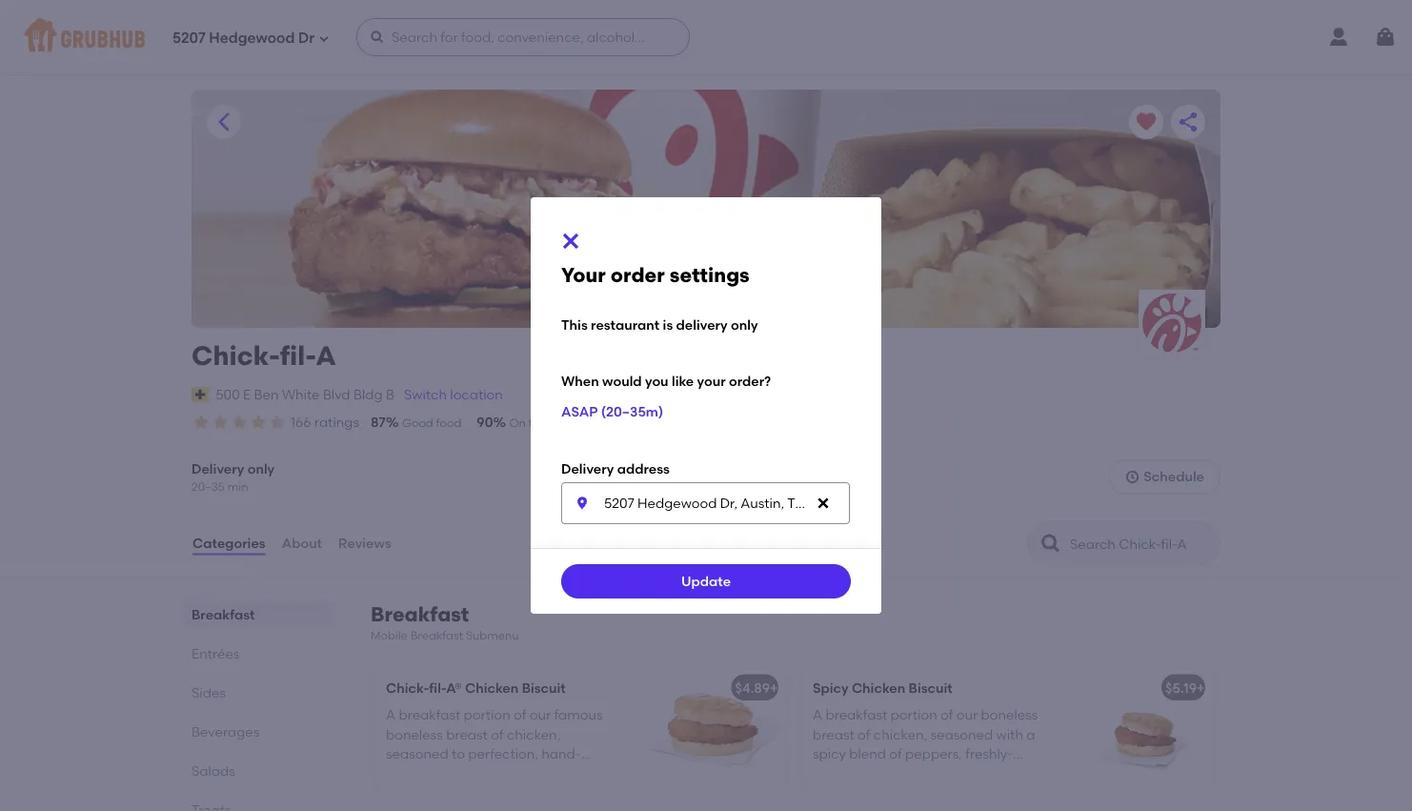 Task type: locate. For each thing, give the bounding box(es) containing it.
you
[[645, 373, 669, 389]]

submenu
[[466, 628, 519, 642]]

dr
[[298, 30, 315, 47]]

0 horizontal spatial delivery
[[556, 416, 599, 430]]

chick-fil-a logo image
[[1139, 290, 1206, 356]]

chick- for chick-fil-a® chicken biscuit
[[386, 680, 429, 696]]

0 horizontal spatial 87
[[371, 414, 386, 430]]

delivery left the address
[[561, 461, 614, 477]]

1 horizontal spatial chicken
[[852, 680, 906, 696]]

fil- for a
[[280, 340, 316, 372]]

breakfast right mobile
[[410, 628, 463, 642]]

like
[[672, 373, 694, 389]]

5207
[[172, 30, 206, 47]]

on time delivery
[[509, 416, 599, 430]]

subscription pass image
[[192, 387, 211, 402]]

delivery for delivery address
[[561, 461, 614, 477]]

Search Address search field
[[561, 482, 850, 524]]

0 vertical spatial delivery
[[676, 316, 728, 333]]

0 horizontal spatial biscuit
[[522, 680, 566, 696]]

0 horizontal spatial chick-
[[192, 340, 280, 372]]

1 horizontal spatial delivery
[[676, 316, 728, 333]]

order right 'correct'
[[691, 416, 721, 430]]

chicken right a®
[[465, 680, 519, 696]]

reviews
[[338, 535, 391, 551]]

beverages
[[192, 724, 260, 740]]

2 87 from the left
[[615, 414, 630, 430]]

delivery
[[192, 461, 244, 477], [561, 461, 614, 477]]

restaurant
[[591, 316, 660, 333]]

location
[[450, 386, 503, 402]]

biscuit
[[522, 680, 566, 696], [909, 680, 953, 696]]

beverages tab
[[192, 722, 325, 742]]

a®
[[446, 680, 462, 696]]

asap
[[561, 404, 598, 420]]

entrées
[[192, 645, 240, 662]]

main navigation navigation
[[0, 0, 1412, 74]]

ben
[[254, 386, 279, 402]]

sides tab
[[192, 683, 325, 703]]

1 horizontal spatial delivery
[[561, 461, 614, 477]]

categories
[[193, 535, 266, 551]]

fil- for a®
[[429, 680, 446, 696]]

87 for good food
[[371, 414, 386, 430]]

1 vertical spatial only
[[247, 461, 275, 477]]

chick-fil-a
[[192, 340, 336, 372]]

e
[[243, 386, 251, 402]]

500 e ben white blvd bldg b button
[[215, 384, 395, 405]]

0 vertical spatial order
[[611, 263, 665, 287]]

delivery inside delivery only 20–35 min
[[192, 461, 244, 477]]

+ for $5.19
[[1197, 680, 1205, 696]]

share icon image
[[1177, 111, 1200, 133]]

your
[[561, 263, 606, 287]]

1 horizontal spatial +
[[1197, 680, 1205, 696]]

reviews button
[[337, 509, 392, 578]]

about button
[[281, 509, 323, 578]]

1 horizontal spatial fil-
[[429, 680, 446, 696]]

fil-
[[280, 340, 316, 372], [429, 680, 446, 696]]

1 vertical spatial chick-
[[386, 680, 429, 696]]

0 horizontal spatial only
[[247, 461, 275, 477]]

delivery right time on the left bottom of the page
[[556, 416, 599, 430]]

chicken
[[465, 680, 519, 696], [852, 680, 906, 696]]

tab
[[192, 800, 325, 811]]

delivery
[[676, 316, 728, 333], [556, 416, 599, 430]]

fil- up white
[[280, 340, 316, 372]]

20–35
[[192, 479, 225, 493]]

1 vertical spatial fil-
[[429, 680, 446, 696]]

delivery up "20–35"
[[192, 461, 244, 477]]

0 horizontal spatial fil-
[[280, 340, 316, 372]]

+ for $4.89
[[770, 680, 778, 696]]

when would you like your order?
[[561, 373, 771, 389]]

only
[[731, 316, 758, 333], [247, 461, 275, 477]]

0 vertical spatial chick-
[[192, 340, 280, 372]]

0 horizontal spatial order
[[611, 263, 665, 287]]

svg image
[[1374, 26, 1397, 49], [370, 30, 385, 45], [318, 33, 330, 44], [1125, 469, 1140, 484], [575, 495, 590, 511], [816, 495, 831, 511]]

87 down bldg
[[371, 414, 386, 430]]

only up order?
[[731, 316, 758, 333]]

chick-fil-a® chicken biscuit image
[[643, 667, 786, 791]]

1 + from the left
[[770, 680, 778, 696]]

2 delivery from the left
[[561, 461, 614, 477]]

500 e ben white blvd bldg b
[[216, 386, 394, 402]]

food
[[436, 416, 462, 430]]

+
[[770, 680, 778, 696], [1197, 680, 1205, 696]]

delivery address
[[561, 461, 670, 477]]

breakfast
[[371, 602, 469, 626], [192, 606, 255, 623], [410, 628, 463, 642]]

1 87 from the left
[[371, 414, 386, 430]]

0 vertical spatial only
[[731, 316, 758, 333]]

chick-
[[192, 340, 280, 372], [386, 680, 429, 696]]

order
[[611, 263, 665, 287], [691, 416, 721, 430]]

1 horizontal spatial biscuit
[[909, 680, 953, 696]]

fil- down the breakfast mobile breakfast submenu at the bottom
[[429, 680, 446, 696]]

hedgewood
[[209, 30, 295, 47]]

chick-fil-a® chicken biscuit
[[386, 680, 566, 696]]

breakfast inside "tab"
[[192, 606, 255, 623]]

order?
[[729, 373, 771, 389]]

$4.89
[[735, 680, 770, 696]]

1 biscuit from the left
[[522, 680, 566, 696]]

this restaurant is delivery only
[[561, 316, 758, 333]]

1 horizontal spatial chick-
[[386, 680, 429, 696]]

order for your
[[611, 263, 665, 287]]

chicken right spicy
[[852, 680, 906, 696]]

star icon image
[[192, 413, 211, 432], [211, 413, 230, 432], [230, 413, 249, 432], [249, 413, 268, 432], [268, 413, 287, 432], [268, 413, 287, 432]]

switch location button
[[403, 384, 504, 405]]

breakfast up mobile
[[371, 602, 469, 626]]

1 delivery from the left
[[192, 461, 244, 477]]

87 down would
[[615, 414, 630, 430]]

breakfast tab
[[192, 604, 325, 624]]

only inside delivery only 20–35 min
[[247, 461, 275, 477]]

1 horizontal spatial order
[[691, 416, 721, 430]]

1 horizontal spatial 87
[[615, 414, 630, 430]]

0 vertical spatial fil-
[[280, 340, 316, 372]]

87
[[371, 414, 386, 430], [615, 414, 630, 430]]

1 vertical spatial order
[[691, 416, 721, 430]]

order up restaurant in the left of the page
[[611, 263, 665, 287]]

settings
[[670, 263, 750, 287]]

breakfast mobile breakfast submenu
[[371, 602, 519, 642]]

switch
[[404, 386, 447, 402]]

delivery right is
[[676, 316, 728, 333]]

correct
[[646, 416, 689, 430]]

salads
[[192, 763, 235, 779]]

b
[[386, 386, 394, 402]]

svg image
[[559, 230, 582, 253]]

chick- left a®
[[386, 680, 429, 696]]

0 horizontal spatial +
[[770, 680, 778, 696]]

0 horizontal spatial delivery
[[192, 461, 244, 477]]

breakfast up entrées
[[192, 606, 255, 623]]

update
[[681, 573, 731, 589]]

2 + from the left
[[1197, 680, 1205, 696]]

87 for correct order
[[615, 414, 630, 430]]

bldg
[[353, 386, 383, 402]]

order for correct
[[691, 416, 721, 430]]

only up min
[[247, 461, 275, 477]]

ratings
[[314, 414, 359, 430]]

chick- up 500
[[192, 340, 280, 372]]

delivery only 20–35 min
[[192, 461, 275, 493]]

0 horizontal spatial chicken
[[465, 680, 519, 696]]

$5.19
[[1166, 680, 1197, 696]]

on
[[509, 416, 526, 430]]



Task type: vqa. For each thing, say whether or not it's contained in the screenshot.
Gallon
no



Task type: describe. For each thing, give the bounding box(es) containing it.
1 horizontal spatial only
[[731, 316, 758, 333]]

1 chicken from the left
[[465, 680, 519, 696]]

mobile
[[371, 628, 408, 642]]

(20–35m)
[[601, 404, 663, 420]]

2 chicken from the left
[[852, 680, 906, 696]]

breakfast for breakfast mobile breakfast submenu
[[371, 602, 469, 626]]

update button
[[561, 564, 851, 598]]

a
[[316, 340, 336, 372]]

schedule
[[1144, 469, 1205, 485]]

500
[[216, 386, 240, 402]]

$4.89 +
[[735, 680, 778, 696]]

spicy chicken biscuit image
[[1070, 667, 1213, 791]]

is
[[663, 316, 673, 333]]

svg image inside schedule button
[[1125, 469, 1140, 484]]

spicy chicken biscuit
[[813, 680, 953, 696]]

$5.19 +
[[1166, 680, 1205, 696]]

your
[[697, 373, 726, 389]]

would
[[602, 373, 642, 389]]

this
[[561, 316, 588, 333]]

min
[[228, 479, 248, 493]]

166 ratings
[[291, 414, 359, 430]]

spicy
[[813, 680, 849, 696]]

2 biscuit from the left
[[909, 680, 953, 696]]

schedule button
[[1109, 460, 1221, 494]]

when
[[561, 373, 599, 389]]

asap (20–35m)
[[561, 404, 663, 420]]

caret left icon image
[[213, 111, 235, 133]]

time
[[529, 416, 554, 430]]

salads tab
[[192, 761, 325, 781]]

blvd
[[323, 386, 350, 402]]

90
[[477, 414, 493, 430]]

categories button
[[192, 509, 267, 578]]

saved restaurant button
[[1129, 105, 1164, 139]]

chick- for chick-fil-a
[[192, 340, 280, 372]]

saved restaurant image
[[1135, 111, 1158, 133]]

asap (20–35m) button
[[561, 395, 663, 429]]

Search Chick-fil-A search field
[[1068, 535, 1214, 553]]

your order settings
[[561, 263, 750, 287]]

good food
[[402, 416, 462, 430]]

search icon image
[[1040, 532, 1063, 555]]

166
[[291, 414, 311, 430]]

1 vertical spatial delivery
[[556, 416, 599, 430]]

5207 hedgewood dr
[[172, 30, 315, 47]]

address
[[617, 461, 670, 477]]

good
[[402, 416, 433, 430]]

about
[[282, 535, 322, 551]]

correct order
[[646, 416, 721, 430]]

white
[[282, 386, 320, 402]]

entrées tab
[[192, 644, 325, 664]]

breakfast for breakfast
[[192, 606, 255, 623]]

switch location
[[404, 386, 503, 402]]

delivery for delivery only 20–35 min
[[192, 461, 244, 477]]

sides
[[192, 685, 226, 701]]



